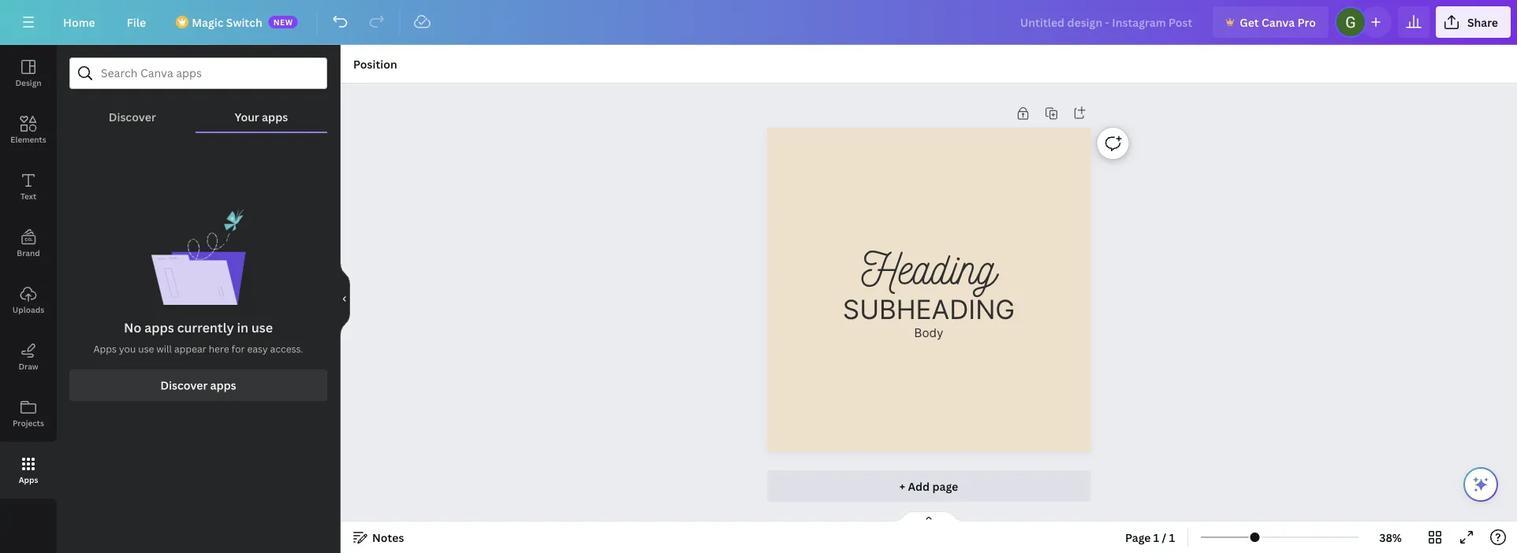 Task type: vqa. For each thing, say whether or not it's contained in the screenshot.
No apps currently in use Apps you use will appear here for easy access. on the bottom of the page
yes



Task type: locate. For each thing, give the bounding box(es) containing it.
1 vertical spatial use
[[138, 343, 154, 356]]

1 vertical spatial discover
[[160, 378, 208, 393]]

apps inside your apps button
[[262, 109, 288, 124]]

1
[[1154, 530, 1160, 545], [1169, 530, 1175, 545]]

discover for discover
[[109, 109, 156, 124]]

0 vertical spatial use
[[251, 319, 273, 336]]

pro
[[1298, 15, 1316, 30]]

new
[[273, 17, 293, 27]]

apps down projects
[[19, 475, 38, 485]]

apps
[[262, 109, 288, 124], [144, 319, 174, 336], [210, 378, 236, 393]]

apps inside the discover apps button
[[210, 378, 236, 393]]

discover inside discover button
[[109, 109, 156, 124]]

discover apps button
[[69, 370, 327, 401]]

+
[[900, 479, 905, 494]]

0 horizontal spatial apps
[[144, 319, 174, 336]]

empty folder image displayed when there are no installed apps image
[[151, 209, 246, 305]]

show pages image
[[891, 511, 967, 524]]

+ add page button
[[767, 471, 1091, 502]]

apps right your
[[262, 109, 288, 124]]

apps inside no apps currently in use apps you use will appear here for easy access.
[[144, 319, 174, 336]]

0 horizontal spatial discover
[[109, 109, 156, 124]]

apps down here
[[210, 378, 236, 393]]

your
[[235, 109, 259, 124]]

heading subheading body
[[843, 239, 1015, 340]]

apps inside no apps currently in use apps you use will appear here for easy access.
[[93, 343, 117, 356]]

apps for no
[[144, 319, 174, 336]]

discover
[[109, 109, 156, 124], [160, 378, 208, 393]]

0 vertical spatial apps
[[262, 109, 288, 124]]

get canva pro button
[[1213, 6, 1329, 38]]

apps button
[[0, 442, 57, 499]]

text button
[[0, 159, 57, 215]]

0 vertical spatial discover
[[109, 109, 156, 124]]

for
[[232, 343, 245, 356]]

brand
[[17, 248, 40, 258]]

use right in
[[251, 319, 273, 336]]

1 1 from the left
[[1154, 530, 1160, 545]]

1 horizontal spatial apps
[[210, 378, 236, 393]]

0 vertical spatial apps
[[93, 343, 117, 356]]

1 horizontal spatial discover
[[160, 378, 208, 393]]

1 vertical spatial apps
[[19, 475, 38, 485]]

1 horizontal spatial use
[[251, 319, 273, 336]]

discover button
[[69, 89, 195, 132]]

discover apps
[[160, 378, 236, 393]]

get canva pro
[[1240, 15, 1316, 30]]

Search Canva apps search field
[[101, 58, 296, 88]]

apps
[[93, 343, 117, 356], [19, 475, 38, 485]]

home
[[63, 15, 95, 30]]

use left will
[[138, 343, 154, 356]]

2 1 from the left
[[1169, 530, 1175, 545]]

apps left you
[[93, 343, 117, 356]]

use
[[251, 319, 273, 336], [138, 343, 154, 356]]

elements
[[10, 134, 46, 145]]

no apps currently in use apps you use will appear here for easy access.
[[93, 319, 303, 356]]

1 horizontal spatial apps
[[93, 343, 117, 356]]

1 right /
[[1169, 530, 1175, 545]]

1 horizontal spatial 1
[[1169, 530, 1175, 545]]

0 horizontal spatial use
[[138, 343, 154, 356]]

apps inside 'button'
[[19, 475, 38, 485]]

1 left /
[[1154, 530, 1160, 545]]

position
[[353, 56, 397, 71]]

2 vertical spatial apps
[[210, 378, 236, 393]]

0 horizontal spatial apps
[[19, 475, 38, 485]]

side panel tab list
[[0, 45, 57, 499]]

apps up will
[[144, 319, 174, 336]]

page
[[1125, 530, 1151, 545]]

access.
[[270, 343, 303, 356]]

discover inside the discover apps button
[[160, 378, 208, 393]]

in
[[237, 319, 248, 336]]

/
[[1162, 530, 1167, 545]]

share button
[[1436, 6, 1511, 38]]

0 horizontal spatial 1
[[1154, 530, 1160, 545]]

notes
[[372, 530, 404, 545]]

1 vertical spatial apps
[[144, 319, 174, 336]]

2 horizontal spatial apps
[[262, 109, 288, 124]]

page 1 / 1
[[1125, 530, 1175, 545]]

design button
[[0, 45, 57, 102]]



Task type: describe. For each thing, give the bounding box(es) containing it.
magic switch
[[192, 15, 262, 30]]

body
[[914, 326, 944, 340]]

38% button
[[1365, 525, 1416, 550]]

uploads button
[[0, 272, 57, 329]]

easy
[[247, 343, 268, 356]]

your apps button
[[195, 89, 327, 132]]

your apps
[[235, 109, 288, 124]]

switch
[[226, 15, 262, 30]]

magic
[[192, 15, 224, 30]]

38%
[[1380, 530, 1402, 545]]

add
[[908, 479, 930, 494]]

brand button
[[0, 215, 57, 272]]

share
[[1468, 15, 1498, 30]]

get
[[1240, 15, 1259, 30]]

discover for discover apps
[[160, 378, 208, 393]]

hide image
[[340, 261, 350, 337]]

canva assistant image
[[1472, 476, 1491, 494]]

draw button
[[0, 329, 57, 386]]

no
[[124, 319, 141, 336]]

canva
[[1262, 15, 1295, 30]]

projects
[[13, 418, 44, 429]]

file button
[[114, 6, 159, 38]]

main menu bar
[[0, 0, 1517, 45]]

page
[[933, 479, 958, 494]]

text
[[20, 191, 36, 202]]

appear
[[174, 343, 206, 356]]

apps for discover
[[210, 378, 236, 393]]

position button
[[347, 51, 404, 77]]

you
[[119, 343, 136, 356]]

design
[[15, 77, 41, 88]]

file
[[127, 15, 146, 30]]

heading
[[862, 239, 996, 294]]

+ add page
[[900, 479, 958, 494]]

Design title text field
[[1008, 6, 1207, 38]]

currently
[[177, 319, 234, 336]]

home link
[[50, 6, 108, 38]]

uploads
[[12, 304, 44, 315]]

subheading
[[843, 294, 1015, 326]]

will
[[156, 343, 172, 356]]

notes button
[[347, 525, 410, 550]]

draw
[[18, 361, 38, 372]]

projects button
[[0, 386, 57, 442]]

apps for your
[[262, 109, 288, 124]]

here
[[209, 343, 229, 356]]

elements button
[[0, 102, 57, 159]]



